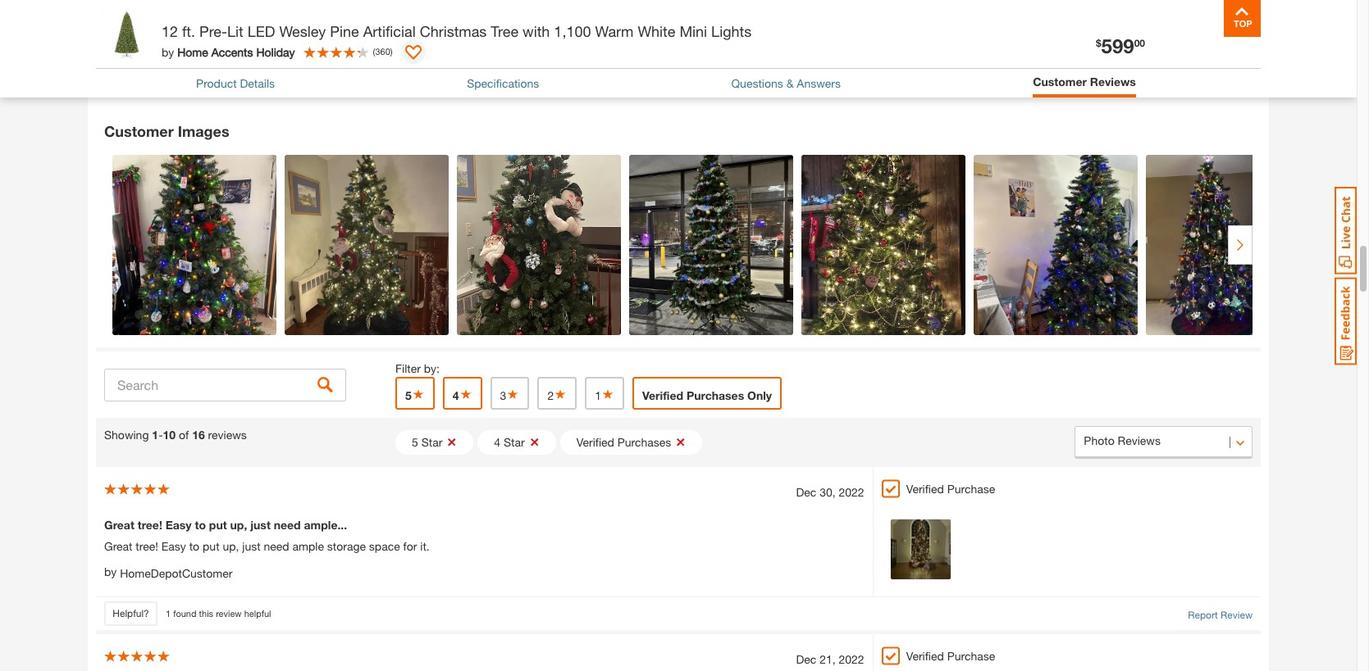 Task type: locate. For each thing, give the bounding box(es) containing it.
star icon image for 3
[[410, 18, 427, 34]]

12 ft. pre-lit led wesley pine artificial christmas tree with 1,100 warm white mini lights
[[162, 22, 752, 40]]

2 horizontal spatial 1
[[595, 389, 601, 403]]

1 horizontal spatial star
[[504, 436, 525, 450]]

out of 360 reviews
[[219, 21, 316, 35]]

verified purchases only button
[[633, 378, 782, 410]]

1 vertical spatial put
[[203, 540, 220, 554]]

star for 5 star
[[421, 436, 443, 450]]

1 horizontal spatial review
[[1221, 610, 1253, 622]]

easy up the by homedepotcustomer
[[161, 540, 186, 554]]

star
[[421, 436, 443, 450], [504, 436, 525, 450]]

purchases for verified purchases
[[618, 436, 671, 450]]

1 vertical spatial 5
[[412, 436, 418, 450]]

4
[[453, 389, 459, 403], [494, 436, 501, 450]]

specifications button
[[467, 75, 539, 92], [467, 75, 539, 92]]

product details
[[196, 76, 275, 90]]

lights
[[711, 22, 752, 40]]

360 down artificial at the left of the page
[[375, 46, 390, 56]]

star symbol image inside 5 button
[[412, 389, 425, 401]]

christmas
[[420, 22, 487, 40]]

1 horizontal spatial of
[[239, 21, 250, 35]]

star down 5 button
[[421, 436, 443, 450]]

1 vertical spatial great
[[104, 540, 132, 554]]

1 vertical spatial need
[[264, 540, 289, 554]]

( 360 )
[[373, 46, 393, 56]]

%
[[158, 53, 173, 71]]

1 vertical spatial 2022
[[839, 653, 865, 667]]

0 vertical spatial verified purchase
[[906, 483, 996, 497]]

write a review
[[1063, 17, 1168, 35]]

just
[[250, 519, 271, 533], [242, 540, 261, 554]]

purchases down 1 button at the bottom of the page
[[618, 436, 671, 450]]

1 horizontal spatial 360
[[375, 46, 390, 56]]

verified inside verified purchases button
[[577, 436, 614, 450]]

0 vertical spatial review
[[1117, 17, 1168, 35]]

3
[[395, 17, 403, 33], [500, 389, 507, 403]]

review
[[1117, 17, 1168, 35], [1221, 610, 1253, 622]]

2 star symbol image from the left
[[459, 389, 472, 401]]

0 vertical spatial 4
[[453, 389, 459, 403]]

space
[[369, 540, 400, 554]]

star symbol image for 5
[[412, 389, 425, 401]]

0 horizontal spatial by
[[104, 566, 117, 579]]

star icon image up the display image
[[410, 18, 427, 34]]

put
[[209, 519, 227, 533], [203, 540, 220, 554]]

1 star symbol image from the left
[[412, 389, 425, 401]]

2 verified purchase from the top
[[906, 650, 996, 664]]

$
[[1096, 37, 1102, 49]]

1 purchase from the top
[[947, 483, 996, 497]]

0 vertical spatial purchases
[[687, 389, 744, 403]]

0 vertical spatial up,
[[230, 519, 247, 533]]

1 vertical spatial 2
[[548, 389, 554, 403]]

white
[[638, 22, 676, 40]]

put up the homedepotcustomer
[[209, 519, 227, 533]]

0 horizontal spatial review
[[1117, 17, 1168, 35]]

home
[[177, 45, 208, 59]]

customer for customer reviews
[[1033, 75, 1087, 89]]

5
[[405, 389, 412, 403], [412, 436, 418, 450]]

1 vertical spatial of
[[179, 428, 189, 442]]

helpful?
[[113, 608, 149, 620]]

1 horizontal spatial purchases
[[687, 389, 744, 403]]

review up 00
[[1117, 17, 1168, 35]]

0 vertical spatial tree!
[[138, 519, 162, 533]]

report
[[1188, 610, 1218, 622]]

reviews up holiday
[[276, 21, 316, 35]]

1 inside button
[[595, 389, 601, 403]]

5 star button
[[395, 431, 474, 456]]

2 right 3 button
[[548, 389, 554, 403]]

0 vertical spatial 2022
[[839, 486, 865, 500]]

star inside 5 star button
[[421, 436, 443, 450]]

1 for 1
[[595, 389, 601, 403]]

star icon image
[[410, 18, 427, 34], [410, 47, 427, 63]]

4 right 5 button
[[453, 389, 459, 403]]

star symbol image
[[412, 389, 425, 401], [459, 389, 472, 401], [507, 389, 520, 401], [554, 389, 567, 401]]

customer left images
[[104, 122, 174, 140]]

4 button
[[443, 378, 482, 410]]

1 star from the left
[[421, 436, 443, 450]]

4 inside the 4 star button
[[494, 436, 501, 450]]

48 % recommend this product
[[142, 53, 341, 71]]

0 vertical spatial purchase
[[947, 483, 996, 497]]

5 inside button
[[412, 436, 418, 450]]

of right "out"
[[239, 21, 250, 35]]

verified purchases button
[[560, 431, 703, 456]]

4 star
[[494, 436, 525, 450]]

0 horizontal spatial this
[[199, 609, 213, 619]]

4 for 4 star
[[494, 436, 501, 450]]

1 vertical spatial 4
[[494, 436, 501, 450]]

star symbol image left the 2 button
[[507, 389, 520, 401]]

0 horizontal spatial star
[[421, 436, 443, 450]]

this right the found
[[199, 609, 213, 619]]

star down 3 button
[[504, 436, 525, 450]]

dec 30, 2022
[[796, 486, 865, 500]]

0 horizontal spatial of
[[179, 428, 189, 442]]

-
[[158, 428, 163, 442]]

customer reviews button
[[1033, 73, 1136, 94], [1033, 73, 1136, 90]]

5 down 5 button
[[412, 436, 418, 450]]

star icon image for 2
[[410, 47, 427, 63]]

reviews
[[1090, 75, 1136, 89]]

customer reviews
[[1033, 75, 1136, 89]]

0 horizontal spatial customer
[[104, 122, 174, 140]]

helpful? button
[[104, 602, 158, 627]]

dec 21, 2022
[[796, 653, 865, 667]]

pre-
[[199, 22, 227, 40]]

purchases left only
[[687, 389, 744, 403]]

1 horizontal spatial reviews
[[276, 21, 316, 35]]

1 vertical spatial to
[[189, 540, 200, 554]]

recommend
[[177, 53, 257, 71]]

dec left "21,"
[[796, 653, 817, 667]]

helpful
[[244, 609, 271, 619]]

0 vertical spatial need
[[274, 519, 301, 533]]

2 right ) on the left
[[395, 47, 403, 63]]

need left the ample in the bottom of the page
[[264, 540, 289, 554]]

2 star icon image from the top
[[410, 47, 427, 63]]

purchases inside button
[[618, 436, 671, 450]]

1 vertical spatial customer
[[104, 122, 174, 140]]

for
[[403, 540, 417, 554]]

1 vertical spatial star icon image
[[410, 47, 427, 63]]

0 vertical spatial 3
[[395, 17, 403, 33]]

by for by homedepotcustomer
[[104, 566, 117, 579]]

to
[[195, 519, 206, 533], [189, 540, 200, 554]]

star symbol image down "filter by:"
[[412, 389, 425, 401]]

2 dec from the top
[[796, 653, 817, 667]]

1 left the found
[[166, 609, 171, 619]]

1 horizontal spatial 1
[[166, 609, 171, 619]]

need up the ample in the bottom of the page
[[274, 519, 301, 533]]

review right the report
[[1221, 610, 1253, 622]]

0 vertical spatial put
[[209, 519, 227, 533]]

360
[[253, 21, 273, 35], [375, 46, 390, 56]]

filter by:
[[395, 362, 440, 376]]

put up homedepotcustomer button at the bottom left of page
[[203, 540, 220, 554]]

1 vertical spatial purchases
[[618, 436, 671, 450]]

0 vertical spatial of
[[239, 21, 250, 35]]

0 vertical spatial 1
[[595, 389, 601, 403]]

ample...
[[304, 519, 347, 533]]

0 vertical spatial dec
[[796, 486, 817, 500]]

star symbol image for 3
[[507, 389, 520, 401]]

just left the ample in the bottom of the page
[[242, 540, 261, 554]]

of
[[239, 21, 250, 35], [179, 428, 189, 442]]

5 for 5
[[405, 389, 412, 403]]

by inside the by homedepotcustomer
[[104, 566, 117, 579]]

1 vertical spatial review
[[1221, 610, 1253, 622]]

0 vertical spatial great
[[104, 519, 134, 533]]

star symbol image inside 3 button
[[507, 389, 520, 401]]

star inside the 4 star button
[[504, 436, 525, 450]]

1 star icon image from the top
[[410, 18, 427, 34]]

by for by home accents holiday
[[162, 45, 174, 59]]

)
[[390, 46, 393, 56]]

easy up the homedepotcustomer
[[165, 519, 192, 533]]

2 2022 from the top
[[839, 653, 865, 667]]

tree!
[[138, 519, 162, 533], [136, 540, 158, 554]]

2022 right 30,
[[839, 486, 865, 500]]

star symbol image left 1 button at the bottom of the page
[[554, 389, 567, 401]]

Search text field
[[104, 369, 346, 402]]

customer for customer images
[[104, 122, 174, 140]]

1 horizontal spatial 2
[[548, 389, 554, 403]]

star symbol image inside 4 "button"
[[459, 389, 472, 401]]

star symbol image left 3 button
[[459, 389, 472, 401]]

by up helpful?
[[104, 566, 117, 579]]

1 vertical spatial verified purchase
[[906, 650, 996, 664]]

1 dec from the top
[[796, 486, 817, 500]]

display image
[[405, 45, 421, 62]]

4 inside 4 "button"
[[453, 389, 459, 403]]

by home accents holiday
[[162, 45, 295, 59]]

360 up holiday
[[253, 21, 273, 35]]

verified purchase
[[906, 483, 996, 497], [906, 650, 996, 664]]

1 right the 2 button
[[595, 389, 601, 403]]

0 horizontal spatial 5
[[405, 389, 412, 403]]

0 horizontal spatial 4
[[453, 389, 459, 403]]

2 star from the left
[[504, 436, 525, 450]]

showing
[[104, 428, 149, 442]]

0 vertical spatial 360
[[253, 21, 273, 35]]

by
[[162, 45, 174, 59], [104, 566, 117, 579]]

0 horizontal spatial purchases
[[618, 436, 671, 450]]

4 star symbol image from the left
[[554, 389, 567, 401]]

star for 4 star
[[504, 436, 525, 450]]

verified purchases only
[[642, 389, 772, 403]]

purchases inside button
[[687, 389, 744, 403]]

great
[[104, 519, 134, 533], [104, 540, 132, 554]]

2
[[395, 47, 403, 63], [548, 389, 554, 403]]

1
[[595, 389, 601, 403], [152, 428, 158, 442], [166, 609, 171, 619]]

1 vertical spatial 360
[[375, 46, 390, 56]]

this up details
[[261, 53, 285, 71]]

star icon image right ) on the left
[[410, 47, 427, 63]]

review inside 'button'
[[1117, 17, 1168, 35]]

0 horizontal spatial reviews
[[208, 428, 247, 442]]

review
[[216, 609, 242, 619]]

1 vertical spatial dec
[[796, 653, 817, 667]]

0 vertical spatial star icon image
[[410, 18, 427, 34]]

pine
[[330, 22, 359, 40]]

2 vertical spatial 1
[[166, 609, 171, 619]]

&
[[787, 76, 794, 90]]

3 star symbol image from the left
[[507, 389, 520, 401]]

5 inside button
[[405, 389, 412, 403]]

star symbol image inside the 2 button
[[554, 389, 567, 401]]

1 vertical spatial by
[[104, 566, 117, 579]]

homedepotcustomer
[[120, 567, 233, 581]]

purchases for verified purchases only
[[687, 389, 744, 403]]

4 down 3 button
[[494, 436, 501, 450]]

by right 48
[[162, 45, 174, 59]]

5 for 5 star
[[412, 436, 418, 450]]

up,
[[230, 519, 247, 533], [223, 540, 239, 554]]

reviews right "16" on the bottom of page
[[208, 428, 247, 442]]

0 vertical spatial customer
[[1033, 75, 1087, 89]]

0 horizontal spatial 2
[[395, 47, 403, 63]]

1 2022 from the top
[[839, 486, 865, 500]]

1 horizontal spatial 4
[[494, 436, 501, 450]]

1 vertical spatial purchase
[[947, 650, 996, 664]]

1 vertical spatial reviews
[[208, 428, 247, 442]]

this
[[261, 53, 285, 71], [199, 609, 213, 619]]

5 down filter
[[405, 389, 412, 403]]

1 horizontal spatial customer
[[1033, 75, 1087, 89]]

0 vertical spatial 5
[[405, 389, 412, 403]]

customer
[[1033, 75, 1087, 89], [104, 122, 174, 140]]

1 vertical spatial 3
[[500, 389, 507, 403]]

it.
[[420, 540, 430, 554]]

just left 'ample...'
[[250, 519, 271, 533]]

ample
[[293, 540, 324, 554]]

1 horizontal spatial by
[[162, 45, 174, 59]]

1 vertical spatial this
[[199, 609, 213, 619]]

purchase
[[947, 483, 996, 497], [947, 650, 996, 664]]

verified
[[642, 389, 683, 403], [577, 436, 614, 450], [906, 483, 944, 497], [906, 650, 944, 664]]

1 horizontal spatial 3
[[500, 389, 507, 403]]

1 left "10"
[[152, 428, 158, 442]]

a
[[1104, 17, 1113, 35]]

2022 for dec 30, 2022
[[839, 486, 865, 500]]

0 vertical spatial by
[[162, 45, 174, 59]]

0 vertical spatial this
[[261, 53, 285, 71]]

dec left 30,
[[796, 486, 817, 500]]

customer left reviews
[[1033, 75, 1087, 89]]

1 vertical spatial 1
[[152, 428, 158, 442]]

2022 right "21,"
[[839, 653, 865, 667]]

of right "10"
[[179, 428, 189, 442]]

599
[[1102, 34, 1134, 57]]

1 horizontal spatial 5
[[412, 436, 418, 450]]



Task type: vqa. For each thing, say whether or not it's contained in the screenshot.
a
yes



Task type: describe. For each thing, give the bounding box(es) containing it.
star symbol image for 4
[[459, 389, 472, 401]]

(
[[373, 46, 375, 56]]

images
[[178, 122, 229, 140]]

product image image
[[100, 8, 153, 62]]

great tree!  easy to put up, just need ample... great tree!  easy to put up, just need ample storage space for it.
[[104, 519, 430, 554]]

details
[[240, 76, 275, 90]]

0 vertical spatial easy
[[165, 519, 192, 533]]

star symbol image for 2
[[554, 389, 567, 401]]

1 horizontal spatial this
[[261, 53, 285, 71]]

product
[[196, 76, 237, 90]]

write a review button
[[1033, 9, 1198, 42]]

30,
[[820, 486, 836, 500]]

0 horizontal spatial 360
[[253, 21, 273, 35]]

1 button
[[585, 378, 624, 410]]

mini
[[680, 22, 707, 40]]

0 vertical spatial just
[[250, 519, 271, 533]]

0 horizontal spatial 3
[[395, 17, 403, 33]]

by homedepotcustomer
[[104, 566, 233, 581]]

48
[[142, 53, 158, 71]]

dec for dec 21, 2022
[[796, 653, 817, 667]]

holiday
[[256, 45, 295, 59]]

answers
[[797, 76, 841, 90]]

live chat image
[[1335, 187, 1357, 275]]

dec for dec 30, 2022
[[796, 486, 817, 500]]

ft.
[[182, 22, 195, 40]]

storage
[[327, 540, 366, 554]]

top button
[[1224, 0, 1261, 37]]

filter
[[395, 362, 421, 376]]

wesley
[[279, 22, 326, 40]]

0 vertical spatial to
[[195, 519, 206, 533]]

out
[[219, 21, 236, 35]]

0 vertical spatial 2
[[395, 47, 403, 63]]

feedback link image
[[1335, 277, 1357, 366]]

1 vertical spatial easy
[[161, 540, 186, 554]]

homedepotcustomer button
[[120, 565, 233, 583]]

accents
[[211, 45, 253, 59]]

3 inside button
[[500, 389, 507, 403]]

5 button
[[395, 378, 435, 410]]

questions & answers
[[731, 76, 841, 90]]

1 for 1 found this review helpful
[[166, 609, 171, 619]]

2 purchase from the top
[[947, 650, 996, 664]]

verified purchases
[[577, 436, 671, 450]]

0 horizontal spatial 1
[[152, 428, 158, 442]]

00
[[1134, 37, 1145, 49]]

2 great from the top
[[104, 540, 132, 554]]

$ 599 00
[[1096, 34, 1145, 57]]

verified inside verified purchases only button
[[642, 389, 683, 403]]

write
[[1063, 17, 1100, 35]]

12
[[162, 22, 178, 40]]

1 vertical spatial tree!
[[136, 540, 158, 554]]

0 vertical spatial reviews
[[276, 21, 316, 35]]

star symbol image
[[601, 389, 615, 401]]

only
[[748, 389, 772, 403]]

report review button
[[1188, 609, 1253, 624]]

led
[[248, 22, 275, 40]]

1 great from the top
[[104, 519, 134, 533]]

4 for 4
[[453, 389, 459, 403]]

lit
[[227, 22, 243, 40]]

1 vertical spatial up,
[[223, 540, 239, 554]]

16
[[192, 428, 205, 442]]

10
[[163, 428, 176, 442]]

report review
[[1188, 610, 1253, 622]]

21,
[[820, 653, 836, 667]]

5 star
[[412, 436, 443, 450]]

with
[[523, 22, 550, 40]]

warm
[[595, 22, 634, 40]]

customer images
[[104, 122, 229, 140]]

2 button
[[538, 378, 577, 410]]

1 verified purchase from the top
[[906, 483, 996, 497]]

questions
[[731, 76, 783, 90]]

1 vertical spatial just
[[242, 540, 261, 554]]

artificial
[[363, 22, 416, 40]]

product
[[289, 53, 341, 71]]

3 button
[[490, 378, 530, 410]]

1 found this review helpful
[[166, 609, 271, 619]]

showing 1 - 10 of 16 reviews
[[104, 428, 247, 442]]

found
[[173, 609, 197, 619]]

2 inside button
[[548, 389, 554, 403]]

review inside button
[[1221, 610, 1253, 622]]

4 star button
[[478, 431, 556, 456]]

specifications
[[467, 76, 539, 90]]

by:
[[424, 362, 440, 376]]

1,100
[[554, 22, 591, 40]]

tree
[[491, 22, 519, 40]]

2022 for dec 21, 2022
[[839, 653, 865, 667]]



